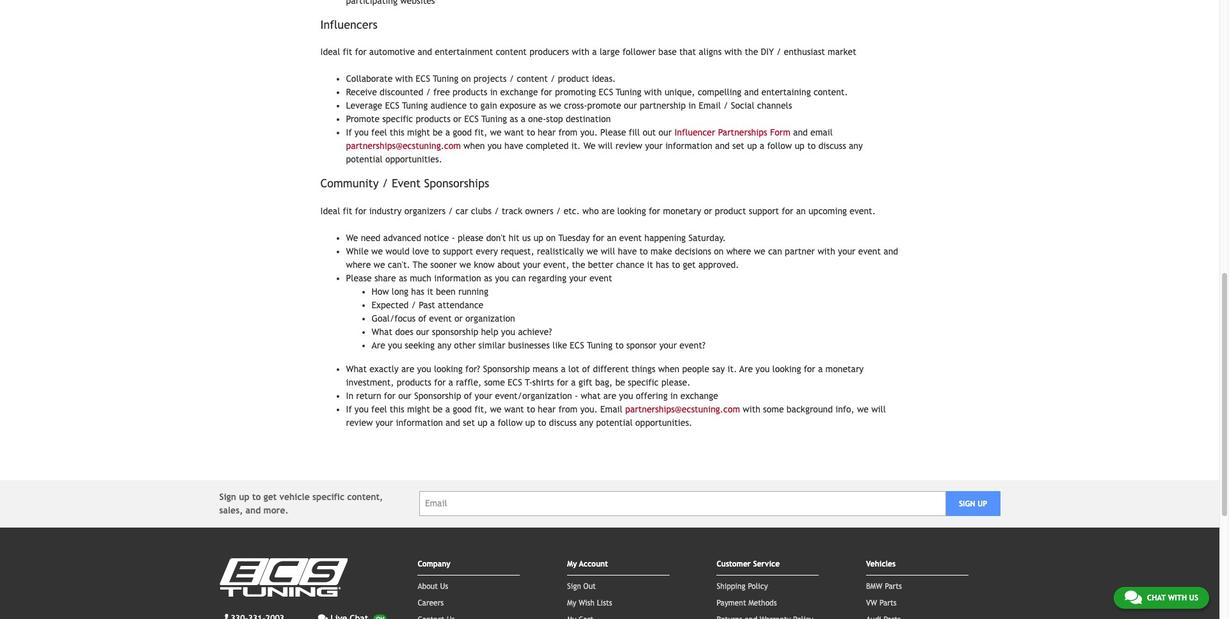 Task type: locate. For each thing, give the bounding box(es) containing it.
email inside collaborate with ecs tuning on projects / content / product ideas. receive discounted / free products in exchange for promoting ecs tuning with unique, compelling and entertaining content. leverage ecs tuning audience to gain exposure as we cross-promote our partnership in email / social channels promote specific products or ecs tuning as a one-stop destination
[[699, 101, 721, 111]]

1 vertical spatial what
[[346, 364, 367, 374]]

upcoming
[[809, 206, 847, 216]]

we inside if you feel this might be a good fit, we want to hear from you. please fill out our influencer partnerships form and email partnerships@ecstuning.com
[[490, 127, 502, 138]]

0 vertical spatial support
[[749, 206, 780, 216]]

sign up to get vehicle specific content, sales, and more.
[[219, 492, 383, 516]]

as down know
[[484, 273, 492, 283]]

vw
[[867, 599, 878, 608]]

your down out
[[645, 141, 663, 151]]

0 vertical spatial of
[[419, 314, 427, 324]]

1 vertical spatial set
[[463, 418, 475, 428]]

share
[[375, 273, 396, 283]]

get inside we need advanced notice - please don't hit us up on tuesday for an event happening saturday. while we would love to support every request, realistically we will have to make decisions on where we can partner with your event and where we can't. the sooner we know about your event, the better chance it has to get approved. please share as much information as you can regarding your event how long has it been running expected / past attendance goal/focus of event or organization what does our sponsorship help you achieve? are you seeking any other similar businesses like ecs tuning to sponsor your event?
[[683, 260, 696, 270]]

the left diy
[[745, 47, 759, 57]]

us
[[440, 583, 448, 591], [1190, 594, 1199, 603]]

will down destination
[[599, 141, 613, 151]]

fit, down raffle,
[[475, 404, 488, 415]]

people
[[683, 364, 710, 374]]

2 this from the top
[[390, 404, 405, 415]]

discuss down email at the top of the page
[[819, 141, 847, 151]]

1 vertical spatial discuss
[[549, 418, 577, 428]]

1 horizontal spatial us
[[1190, 594, 1199, 603]]

2 vertical spatial of
[[464, 391, 472, 401]]

0 horizontal spatial specific
[[313, 492, 345, 502]]

1 vertical spatial it.
[[728, 364, 737, 374]]

ideal down the community
[[321, 206, 340, 216]]

2 vertical spatial any
[[580, 418, 594, 428]]

partnerships@ecstuning.com link down 'please.'
[[626, 404, 740, 415]]

1 fit, from the top
[[475, 127, 488, 138]]

1 vertical spatial be
[[616, 378, 625, 388]]

good for if you feel this might be a good fit, we want to hear from you. email partnerships@ecstuning.com
[[453, 404, 472, 415]]

your down the return
[[376, 418, 393, 428]]

your down request,
[[523, 260, 541, 270]]

it. right say
[[728, 364, 737, 374]]

for up stop
[[541, 87, 553, 97]]

while
[[346, 246, 369, 257]]

on up realistically at the top left of page
[[546, 233, 556, 243]]

2 fit, from the top
[[475, 404, 488, 415]]

hit
[[509, 233, 520, 243]]

what inside we need advanced notice - please don't hit us up on tuesday for an event happening saturday. while we would love to support every request, realistically we will have to make decisions on where we can partner with your event and where we can't. the sooner we know about your event, the better chance it has to get approved. please share as much information as you can regarding your event how long has it been running expected / past attendance goal/focus of event or organization what does our sponsorship help you achieve? are you seeking any other similar businesses like ecs tuning to sponsor your event?
[[372, 327, 393, 337]]

you. inside if you feel this might be a good fit, we want to hear from you. please fill out our influencer partnerships form and email partnerships@ecstuning.com
[[580, 127, 598, 138]]

feel down promote
[[372, 127, 387, 138]]

ecs inside the what exactly are you looking for? sponsorship means a lot of different things when people say it. are you looking for a monetary investment, products for a raffle, some ecs t-shirts for a gift bag, be specific please. in return for our sponsorship of your event/organization - what are you offering in exchange
[[508, 378, 522, 388]]

1 vertical spatial partnerships@ecstuning.com link
[[626, 404, 740, 415]]

notice
[[424, 233, 449, 243]]

want inside if you feel this might be a good fit, we want to hear from you. please fill out our influencer partnerships form and email partnerships@ecstuning.com
[[504, 127, 524, 138]]

sponsorship
[[432, 327, 479, 337]]

get inside sign up to get vehicle specific content, sales, and more.
[[264, 492, 277, 502]]

1 horizontal spatial comments image
[[1125, 591, 1143, 606]]

0 vertical spatial or
[[453, 114, 462, 124]]

vw parts
[[867, 599, 897, 608]]

email down compelling at the top of the page
[[699, 101, 721, 111]]

to down notice
[[432, 246, 440, 257]]

running
[[459, 287, 489, 297]]

on
[[461, 74, 471, 84], [546, 233, 556, 243], [714, 246, 724, 257]]

exchange up "exposure"
[[501, 87, 538, 97]]

0 vertical spatial will
[[599, 141, 613, 151]]

0 vertical spatial on
[[461, 74, 471, 84]]

and inside 'with some background info, we will review your information and set up a follow up to discuss any potential opportunities.'
[[446, 418, 460, 428]]

2 you. from the top
[[580, 404, 598, 415]]

an
[[797, 206, 806, 216], [607, 233, 617, 243]]

looking
[[618, 206, 646, 216], [434, 364, 463, 374], [773, 364, 802, 374]]

1 vertical spatial my
[[567, 599, 577, 608]]

content inside collaborate with ecs tuning on projects / content / product ideas. receive discounted / free products in exchange for promoting ecs tuning with unique, compelling and entertaining content. leverage ecs tuning audience to gain exposure as we cross-promote our partnership in email / social channels promote specific products or ecs tuning as a one-stop destination
[[517, 74, 548, 84]]

a inside collaborate with ecs tuning on projects / content / product ideas. receive discounted / free products in exchange for promoting ecs tuning with unique, compelling and entertaining content. leverage ecs tuning audience to gain exposure as we cross-promote our partnership in email / social channels promote specific products or ecs tuning as a one-stop destination
[[521, 114, 526, 124]]

ecs left t- at the left bottom of page
[[508, 378, 522, 388]]

0 horizontal spatial some
[[484, 378, 505, 388]]

0 vertical spatial comments image
[[1125, 591, 1143, 606]]

monetary up happening
[[663, 206, 702, 216]]

1 vertical spatial it
[[427, 287, 433, 297]]

out
[[584, 583, 596, 591]]

1 horizontal spatial please
[[601, 127, 626, 138]]

1 vertical spatial hear
[[538, 404, 556, 415]]

you inside when you have completed it. we will review your information and set up a follow up to discuss any potential opportunities.
[[488, 141, 502, 151]]

out
[[643, 127, 656, 138]]

this down investment,
[[390, 404, 405, 415]]

fit down influencers
[[343, 47, 352, 57]]

1 vertical spatial will
[[601, 246, 616, 257]]

1 vertical spatial this
[[390, 404, 405, 415]]

0 vertical spatial monetary
[[663, 206, 702, 216]]

like
[[553, 340, 567, 351]]

want
[[504, 127, 524, 138], [504, 404, 524, 415]]

are inside the what exactly are you looking for? sponsorship means a lot of different things when people say it. are you looking for a monetary investment, products for a raffle, some ecs t-shirts for a gift bag, be specific please. in return for our sponsorship of your event/organization - what are you offering in exchange
[[740, 364, 753, 374]]

0 vertical spatial from
[[559, 127, 578, 138]]

we up better in the top of the page
[[587, 246, 598, 257]]

0 vertical spatial what
[[372, 327, 393, 337]]

feel inside if you feel this might be a good fit, we want to hear from you. please fill out our influencer partnerships form and email partnerships@ecstuning.com
[[372, 127, 387, 138]]

1 want from the top
[[504, 127, 524, 138]]

1 horizontal spatial it.
[[728, 364, 737, 374]]

2 if from the top
[[346, 404, 352, 415]]

company
[[418, 560, 451, 569]]

if inside if you feel this might be a good fit, we want to hear from you. please fill out our influencer partnerships form and email partnerships@ecstuning.com
[[346, 127, 352, 138]]

1 you. from the top
[[580, 127, 598, 138]]

exchange down 'please.'
[[681, 391, 719, 401]]

please inside we need advanced notice - please don't hit us up on tuesday for an event happening saturday. while we would love to support every request, realistically we will have to make decisions on where we can partner with your event and where we can't. the sooner we know about your event, the better chance it has to get approved. please share as much information as you can regarding your event how long has it been running expected / past attendance goal/focus of event or organization what does our sponsorship help you achieve? are you seeking any other similar businesses like ecs tuning to sponsor your event?
[[346, 273, 372, 283]]

0 vertical spatial it.
[[572, 141, 581, 151]]

review down fill
[[616, 141, 643, 151]]

fit, for email
[[475, 404, 488, 415]]

2 from from the top
[[559, 404, 578, 415]]

1 vertical spatial potential
[[596, 418, 633, 428]]

1 vertical spatial from
[[559, 404, 578, 415]]

2 feel from the top
[[372, 404, 387, 415]]

and inside when you have completed it. we will review your information and set up a follow up to discuss any potential opportunities.
[[715, 141, 730, 151]]

want down event/organization
[[504, 404, 524, 415]]

seeking
[[405, 340, 435, 351]]

sign inside button
[[959, 500, 976, 509]]

parts for vw parts
[[880, 599, 897, 608]]

hear down event/organization
[[538, 404, 556, 415]]

review down the return
[[346, 418, 373, 428]]

good down audience
[[453, 127, 472, 138]]

if for if you feel this might be a good fit, we want to hear from you. email partnerships@ecstuning.com
[[346, 404, 352, 415]]

1 vertical spatial on
[[546, 233, 556, 243]]

1 vertical spatial want
[[504, 404, 524, 415]]

you down about
[[495, 273, 509, 283]]

0 horizontal spatial sign
[[219, 492, 236, 502]]

1 vertical spatial fit,
[[475, 404, 488, 415]]

0 vertical spatial email
[[699, 101, 721, 111]]

0 vertical spatial specific
[[382, 114, 413, 124]]

2 hear from the top
[[538, 404, 556, 415]]

1 vertical spatial get
[[264, 492, 277, 502]]

unique,
[[665, 87, 695, 97]]

0 vertical spatial exchange
[[501, 87, 538, 97]]

partnerships@ecstuning.com link
[[346, 141, 461, 151], [626, 404, 740, 415]]

with up discounted
[[395, 74, 413, 84]]

shipping policy
[[717, 583, 768, 591]]

for inside we need advanced notice - please don't hit us up on tuesday for an event happening saturday. while we would love to support every request, realistically we will have to make decisions on where we can partner with your event and where we can't. the sooner we know about your event, the better chance it has to get approved. please share as much information as you can regarding your event how long has it been running expected / past attendance goal/focus of event or organization what does our sponsorship help you achieve? are you seeking any other similar businesses like ecs tuning to sponsor your event?
[[593, 233, 605, 243]]

your down event.
[[838, 246, 856, 257]]

chat
[[1148, 594, 1166, 603]]

products down exactly
[[397, 378, 432, 388]]

careers
[[418, 599, 444, 608]]

hear inside if you feel this might be a good fit, we want to hear from you. please fill out our influencer partnerships form and email partnerships@ecstuning.com
[[538, 127, 556, 138]]

sign out
[[567, 583, 596, 591]]

if
[[346, 127, 352, 138], [346, 404, 352, 415]]

to left vehicle on the left
[[252, 492, 261, 502]]

chat with us link
[[1114, 588, 1210, 610]]

good inside if you feel this might be a good fit, we want to hear from you. please fill out our influencer partnerships form and email partnerships@ecstuning.com
[[453, 127, 472, 138]]

fit, inside if you feel this might be a good fit, we want to hear from you. please fill out our influencer partnerships form and email partnerships@ecstuning.com
[[475, 127, 488, 138]]

- inside we need advanced notice - please don't hit us up on tuesday for an event happening saturday. while we would love to support every request, realistically we will have to make decisions on where we can partner with your event and where we can't. the sooner we know about your event, the better chance it has to get approved. please share as much information as you can regarding your event how long has it been running expected / past attendance goal/focus of event or organization what does our sponsorship help you achieve? are you seeking any other similar businesses like ecs tuning to sponsor your event?
[[452, 233, 455, 243]]

1 horizontal spatial sign
[[567, 583, 581, 591]]

2 vertical spatial will
[[872, 404, 886, 415]]

ecs inside we need advanced notice - please don't hit us up on tuesday for an event happening saturday. while we would love to support every request, realistically we will have to make decisions on where we can partner with your event and where we can't. the sooner we know about your event, the better chance it has to get approved. please share as much information as you can regarding your event how long has it been running expected / past attendance goal/focus of event or organization what does our sponsorship help you achieve? are you seeking any other similar businesses like ecs tuning to sponsor your event?
[[570, 340, 585, 351]]

information
[[666, 141, 713, 151], [434, 273, 481, 283], [396, 418, 443, 428]]

1 might from the top
[[407, 127, 430, 138]]

my left account
[[567, 560, 577, 569]]

are down bag,
[[604, 391, 617, 401]]

good
[[453, 127, 472, 138], [453, 404, 472, 415]]

please up how
[[346, 273, 372, 283]]

0 vertical spatial the
[[745, 47, 759, 57]]

2 vertical spatial are
[[604, 391, 617, 401]]

about us
[[418, 583, 448, 591]]

partnerships@ecstuning.com up community / event sponsorships
[[346, 141, 461, 151]]

products up gain
[[453, 87, 488, 97]]

2 horizontal spatial sign
[[959, 500, 976, 509]]

as down "exposure"
[[510, 114, 518, 124]]

ecs down discounted
[[385, 101, 400, 111]]

you right help
[[501, 327, 516, 337]]

better
[[588, 260, 614, 270]]

when
[[464, 141, 485, 151], [658, 364, 680, 374]]

sponsorships
[[424, 177, 489, 190]]

fill
[[629, 127, 640, 138]]

partnerships
[[718, 127, 768, 138]]

0 horizontal spatial email
[[601, 404, 623, 415]]

please
[[601, 127, 626, 138], [346, 273, 372, 283]]

0 vertical spatial -
[[452, 233, 455, 243]]

are right exactly
[[402, 364, 415, 374]]

when inside the what exactly are you looking for? sponsorship means a lot of different things when people say it. are you looking for a monetary investment, products for a raffle, some ecs t-shirts for a gift bag, be specific please. in return for our sponsorship of your event/organization - what are you offering in exchange
[[658, 364, 680, 374]]

my account
[[567, 560, 608, 569]]

in down projects
[[490, 87, 498, 97]]

of right the lot
[[582, 364, 590, 374]]

0 horizontal spatial of
[[419, 314, 427, 324]]

service
[[754, 560, 780, 569]]

1 horizontal spatial we
[[584, 141, 596, 151]]

we up stop
[[550, 101, 562, 111]]

this inside if you feel this might be a good fit, we want to hear from you. please fill out our influencer partnerships form and email partnerships@ecstuning.com
[[390, 127, 405, 138]]

/ left car
[[448, 206, 453, 216]]

0 horizontal spatial any
[[438, 340, 452, 351]]

gift
[[579, 378, 593, 388]]

fit
[[343, 47, 352, 57], [343, 206, 352, 216]]

might for if you feel this might be a good fit, we want to hear from you. please fill out our influencer partnerships form and email partnerships@ecstuning.com
[[407, 127, 430, 138]]

2 fit from the top
[[343, 206, 352, 216]]

0 vertical spatial set
[[733, 141, 745, 151]]

to down if you feel this might be a good fit, we want to hear from you. email partnerships@ecstuning.com
[[538, 418, 546, 428]]

0 vertical spatial some
[[484, 378, 505, 388]]

1 this from the top
[[390, 127, 405, 138]]

some inside the what exactly are you looking for? sponsorship means a lot of different things when people say it. are you looking for a monetary investment, products for a raffle, some ecs t-shirts for a gift bag, be specific please. in return for our sponsorship of your event/organization - what are you offering in exchange
[[484, 378, 505, 388]]

2 vertical spatial or
[[455, 314, 463, 324]]

opportunities. inside 'with some background info, we will review your information and set up a follow up to discuss any potential opportunities.'
[[636, 418, 693, 428]]

0 horizontal spatial review
[[346, 418, 373, 428]]

information inside 'with some background info, we will review your information and set up a follow up to discuss any potential opportunities.'
[[396, 418, 443, 428]]

good for if you feel this might be a good fit, we want to hear from you. please fill out our influencer partnerships form and email partnerships@ecstuning.com
[[453, 127, 472, 138]]

exactly
[[370, 364, 399, 374]]

are right say
[[740, 364, 753, 374]]

set down partnerships
[[733, 141, 745, 151]]

2 vertical spatial on
[[714, 246, 724, 257]]

have inside when you have completed it. we will review your information and set up a follow up to discuss any potential opportunities.
[[505, 141, 524, 151]]

0 vertical spatial my
[[567, 560, 577, 569]]

1 vertical spatial please
[[346, 273, 372, 283]]

return
[[356, 391, 381, 401]]

or inside collaborate with ecs tuning on projects / content / product ideas. receive discounted / free products in exchange for promoting ecs tuning with unique, compelling and entertaining content. leverage ecs tuning audience to gain exposure as we cross-promote our partnership in email / social channels promote specific products or ecs tuning as a one-stop destination
[[453, 114, 462, 124]]

1 horizontal spatial get
[[683, 260, 696, 270]]

2 might from the top
[[407, 404, 430, 415]]

if for if you feel this might be a good fit, we want to hear from you. please fill out our influencer partnerships form and email partnerships@ecstuning.com
[[346, 127, 352, 138]]

aligns
[[699, 47, 722, 57]]

vw parts link
[[867, 599, 897, 608]]

your inside when you have completed it. we will review your information and set up a follow up to discuss any potential opportunities.
[[645, 141, 663, 151]]

or inside we need advanced notice - please don't hit us up on tuesday for an event happening saturday. while we would love to support every request, realistically we will have to make decisions on where we can partner with your event and where we can't. the sooner we know about your event, the better chance it has to get approved. please share as much information as you can regarding your event how long has it been running expected / past attendance goal/focus of event or organization what does our sponsorship help you achieve? are you seeking any other similar businesses like ecs tuning to sponsor your event?
[[455, 314, 463, 324]]

more.
[[264, 506, 289, 516]]

track
[[502, 206, 523, 216]]

0 horizontal spatial it.
[[572, 141, 581, 151]]

0 horizontal spatial what
[[346, 364, 367, 374]]

product up the promoting
[[558, 74, 589, 84]]

be for if you feel this might be a good fit, we want to hear from you. please fill out our influencer partnerships form and email partnerships@ecstuning.com
[[433, 127, 443, 138]]

0 vertical spatial we
[[584, 141, 596, 151]]

2 good from the top
[[453, 404, 472, 415]]

make
[[651, 246, 672, 257]]

wish
[[579, 599, 595, 608]]

with right chat
[[1169, 594, 1187, 603]]

we up while
[[346, 233, 358, 243]]

our right out
[[659, 127, 672, 138]]

feel down the return
[[372, 404, 387, 415]]

if down promote
[[346, 127, 352, 138]]

1 vertical spatial are
[[402, 364, 415, 374]]

1 horizontal spatial -
[[575, 391, 578, 401]]

if down in
[[346, 404, 352, 415]]

can left partner
[[769, 246, 783, 257]]

does
[[395, 327, 414, 337]]

1 if from the top
[[346, 127, 352, 138]]

you. down destination
[[580, 127, 598, 138]]

shipping
[[717, 583, 746, 591]]

1 my from the top
[[567, 560, 577, 569]]

an inside we need advanced notice - please don't hit us up on tuesday for an event happening saturday. while we would love to support every request, realistically we will have to make decisions on where we can partner with your event and where we can't. the sooner we know about your event, the better chance it has to get approved. please share as much information as you can regarding your event how long has it been running expected / past attendance goal/focus of event or organization what does our sponsorship help you achieve? are you seeking any other similar businesses like ecs tuning to sponsor your event?
[[607, 233, 617, 243]]

specific right vehicle on the left
[[313, 492, 345, 502]]

review inside when you have completed it. we will review your information and set up a follow up to discuss any potential opportunities.
[[616, 141, 643, 151]]

0 horizontal spatial can
[[512, 273, 526, 283]]

1 horizontal spatial opportunities.
[[636, 418, 693, 428]]

your
[[645, 141, 663, 151], [838, 246, 856, 257], [523, 260, 541, 270], [569, 273, 587, 283], [660, 340, 677, 351], [475, 391, 493, 401], [376, 418, 393, 428]]

1 fit from the top
[[343, 47, 352, 57]]

what down goal/focus
[[372, 327, 393, 337]]

1 vertical spatial fit
[[343, 206, 352, 216]]

parts for bmw parts
[[885, 583, 902, 591]]

2 my from the top
[[567, 599, 577, 608]]

goal/focus
[[372, 314, 416, 324]]

/ right projects
[[510, 74, 514, 84]]

products inside the what exactly are you looking for? sponsorship means a lot of different things when people say it. are you looking for a monetary investment, products for a raffle, some ecs t-shirts for a gift bag, be specific please. in return for our sponsorship of your event/organization - what are you offering in exchange
[[397, 378, 432, 388]]

and
[[418, 47, 432, 57], [745, 87, 759, 97], [794, 127, 808, 138], [715, 141, 730, 151], [884, 246, 899, 257], [446, 418, 460, 428], [246, 506, 261, 516]]

0 horizontal spatial are
[[372, 340, 385, 351]]

know
[[474, 260, 495, 270]]

an up better in the top of the page
[[607, 233, 617, 243]]

0 vertical spatial content
[[496, 47, 527, 57]]

2 want from the top
[[504, 404, 524, 415]]

1 vertical spatial specific
[[628, 378, 659, 388]]

feel for if you feel this might be a good fit, we want to hear from you. email partnerships@ecstuning.com
[[372, 404, 387, 415]]

for up happening
[[649, 206, 661, 216]]

the
[[413, 260, 428, 270]]

monetary inside the what exactly are you looking for? sponsorship means a lot of different things when people say it. are you looking for a monetary investment, products for a raffle, some ecs t-shirts for a gift bag, be specific please. in return for our sponsorship of your event/organization - what are you offering in exchange
[[826, 364, 864, 374]]

ideal for ideal fit for industry organizers / car clubs / track owners / etc. who are looking for monetary or product support for an upcoming event.
[[321, 206, 340, 216]]

ecs tuning image
[[219, 559, 347, 597]]

review inside 'with some background info, we will review your information and set up a follow up to discuss any potential opportunities.'
[[346, 418, 373, 428]]

1 hear from the top
[[538, 127, 556, 138]]

comments image down ecs tuning image
[[318, 615, 328, 620]]

it. inside the what exactly are you looking for? sponsorship means a lot of different things when people say it. are you looking for a monetary investment, products for a raffle, some ecs t-shirts for a gift bag, be specific please. in return for our sponsorship of your event/organization - what are you offering in exchange
[[728, 364, 737, 374]]

where up approved.
[[727, 246, 752, 257]]

0 horizontal spatial support
[[443, 246, 473, 257]]

event
[[392, 177, 421, 190]]

2 horizontal spatial of
[[582, 364, 590, 374]]

bmw parts
[[867, 583, 902, 591]]

cross-
[[564, 101, 588, 111]]

0 horizontal spatial discuss
[[549, 418, 577, 428]]

sign
[[219, 492, 236, 502], [959, 500, 976, 509], [567, 583, 581, 591]]

potential down what
[[596, 418, 633, 428]]

to inside sign up to get vehicle specific content, sales, and more.
[[252, 492, 261, 502]]

fit, for please
[[475, 127, 488, 138]]

careers link
[[418, 599, 444, 608]]

to down one- on the top
[[527, 127, 535, 138]]

2 ideal from the top
[[321, 206, 340, 216]]

1 vertical spatial might
[[407, 404, 430, 415]]

/ left past
[[412, 300, 416, 310]]

have inside we need advanced notice - please don't hit us up on tuesday for an event happening saturday. while we would love to support every request, realistically we will have to make decisions on where we can partner with your event and where we can't. the sooner we know about your event, the better chance it has to get approved. please share as much information as you can regarding your event how long has it been running expected / past attendance goal/focus of event or organization what does our sponsorship help you achieve? are you seeking any other similar businesses like ecs tuning to sponsor your event?
[[618, 246, 637, 257]]

compelling
[[698, 87, 742, 97]]

0 horizontal spatial product
[[558, 74, 589, 84]]

producers
[[530, 47, 569, 57]]

will up better in the top of the page
[[601, 246, 616, 257]]

for right tuesday on the top
[[593, 233, 605, 243]]

our inside collaborate with ecs tuning on projects / content / product ideas. receive discounted / free products in exchange for promoting ecs tuning with unique, compelling and entertaining content. leverage ecs tuning audience to gain exposure as we cross-promote our partnership in email / social channels promote specific products or ecs tuning as a one-stop destination
[[624, 101, 637, 111]]

event down better in the top of the page
[[590, 273, 612, 283]]

with
[[572, 47, 590, 57], [725, 47, 742, 57], [395, 74, 413, 84], [645, 87, 662, 97], [818, 246, 836, 257], [743, 404, 761, 415], [1169, 594, 1187, 603]]

of down raffle,
[[464, 391, 472, 401]]

sign inside sign up to get vehicle specific content, sales, and more.
[[219, 492, 236, 502]]

1 ideal from the top
[[321, 47, 340, 57]]

comments image
[[1125, 591, 1143, 606], [318, 615, 328, 620]]

with right partner
[[818, 246, 836, 257]]

be inside if you feel this might be a good fit, we want to hear from you. please fill out our influencer partnerships form and email partnerships@ecstuning.com
[[433, 127, 443, 138]]

our inside if you feel this might be a good fit, we want to hear from you. please fill out our influencer partnerships form and email partnerships@ecstuning.com
[[659, 127, 672, 138]]

some inside 'with some background info, we will review your information and set up a follow up to discuss any potential opportunities.'
[[763, 404, 784, 415]]

get up more.
[[264, 492, 277, 502]]

saturday.
[[689, 233, 726, 243]]

how
[[372, 287, 389, 297]]

vehicles
[[867, 560, 896, 569]]

for up background on the bottom right of page
[[804, 364, 816, 374]]

it.
[[572, 141, 581, 151], [728, 364, 737, 374]]

products
[[453, 87, 488, 97], [416, 114, 451, 124], [397, 378, 432, 388]]

are
[[372, 340, 385, 351], [740, 364, 753, 374]]

has
[[656, 260, 669, 270], [411, 287, 425, 297]]

Email email field
[[420, 492, 946, 517]]

good down raffle,
[[453, 404, 472, 415]]

comments image left chat
[[1125, 591, 1143, 606]]

1 horizontal spatial it
[[647, 260, 653, 270]]

1 horizontal spatial partnerships@ecstuning.com
[[626, 404, 740, 415]]

0 vertical spatial get
[[683, 260, 696, 270]]

some
[[484, 378, 505, 388], [763, 404, 784, 415]]

be
[[433, 127, 443, 138], [616, 378, 625, 388], [433, 404, 443, 415]]

when up 'please.'
[[658, 364, 680, 374]]

1 vertical spatial are
[[740, 364, 753, 374]]

1 from from the top
[[559, 127, 578, 138]]

in
[[490, 87, 498, 97], [689, 101, 696, 111], [671, 391, 678, 401]]

potential up the community
[[346, 154, 383, 165]]

to down email at the top of the page
[[808, 141, 816, 151]]

0 vertical spatial good
[[453, 127, 472, 138]]

in inside the what exactly are you looking for? sponsorship means a lot of different things when people say it. are you looking for a monetary investment, products for a raffle, some ecs t-shirts for a gift bag, be specific please. in return for our sponsorship of your event/organization - what are you offering in exchange
[[671, 391, 678, 401]]

0 horizontal spatial an
[[607, 233, 617, 243]]

of down past
[[419, 314, 427, 324]]

background
[[787, 404, 833, 415]]

1 vertical spatial good
[[453, 404, 472, 415]]

our right promote
[[624, 101, 637, 111]]

opportunities. down offering
[[636, 418, 693, 428]]

2 vertical spatial in
[[671, 391, 678, 401]]

0 vertical spatial in
[[490, 87, 498, 97]]

-
[[452, 233, 455, 243], [575, 391, 578, 401]]

looking right who at the top
[[618, 206, 646, 216]]

from for email
[[559, 404, 578, 415]]

0 vertical spatial please
[[601, 127, 626, 138]]

1 feel from the top
[[372, 127, 387, 138]]

0 horizontal spatial have
[[505, 141, 524, 151]]

0 vertical spatial want
[[504, 127, 524, 138]]

product inside collaborate with ecs tuning on projects / content / product ideas. receive discounted / free products in exchange for promoting ecs tuning with unique, compelling and entertaining content. leverage ecs tuning audience to gain exposure as we cross-promote our partnership in email / social channels promote specific products or ecs tuning as a one-stop destination
[[558, 74, 589, 84]]

content up "exposure"
[[517, 74, 548, 84]]

sponsor
[[627, 340, 657, 351]]

0 horizontal spatial we
[[346, 233, 358, 243]]

1 vertical spatial an
[[607, 233, 617, 243]]

expected
[[372, 300, 409, 310]]

please.
[[662, 378, 691, 388]]

1 good from the top
[[453, 127, 472, 138]]

up inside sign up button
[[978, 500, 988, 509]]

exchange inside the what exactly are you looking for? sponsorship means a lot of different things when people say it. are you looking for a monetary investment, products for a raffle, some ecs t-shirts for a gift bag, be specific please. in return for our sponsorship of your event/organization - what are you offering in exchange
[[681, 391, 719, 401]]

0 vertical spatial follow
[[768, 141, 792, 151]]

0 vertical spatial hear
[[538, 127, 556, 138]]

2 horizontal spatial in
[[689, 101, 696, 111]]

fit for automotive
[[343, 47, 352, 57]]

please inside if you feel this might be a good fit, we want to hear from you. please fill out our influencer partnerships form and email partnerships@ecstuning.com
[[601, 127, 626, 138]]

from inside if you feel this might be a good fit, we want to hear from you. please fill out our influencer partnerships form and email partnerships@ecstuning.com
[[559, 127, 578, 138]]



Task type: describe. For each thing, give the bounding box(es) containing it.
bag,
[[595, 378, 613, 388]]

lists
[[597, 599, 613, 608]]

leverage
[[346, 101, 382, 111]]

we inside collaborate with ecs tuning on projects / content / product ideas. receive discounted / free products in exchange for promoting ecs tuning with unique, compelling and entertaining content. leverage ecs tuning audience to gain exposure as we cross-promote our partnership in email / social channels promote specific products or ecs tuning as a one-stop destination
[[550, 101, 562, 111]]

us
[[523, 233, 531, 243]]

entertainment
[[435, 47, 493, 57]]

of inside we need advanced notice - please don't hit us up on tuesday for an event happening saturday. while we would love to support every request, realistically we will have to make decisions on where we can partner with your event and where we can't. the sooner we know about your event, the better chance it has to get approved. please share as much information as you can regarding your event how long has it been running expected / past attendance goal/focus of event or organization what does our sponsorship help you achieve? are you seeking any other similar businesses like ecs tuning to sponsor your event?
[[419, 314, 427, 324]]

you. for please
[[580, 127, 598, 138]]

any inside when you have completed it. we will review your information and set up a follow up to discuss any potential opportunities.
[[849, 141, 863, 151]]

/ left etc.
[[556, 206, 561, 216]]

our inside we need advanced notice - please don't hit us up on tuesday for an event happening saturday. while we would love to support every request, realistically we will have to make decisions on where we can partner with your event and where we can't. the sooner we know about your event, the better chance it has to get approved. please share as much information as you can regarding your event how long has it been running expected / past attendance goal/focus of event or organization what does our sponsorship help you achieve? are you seeking any other similar businesses like ecs tuning to sponsor your event?
[[416, 327, 430, 337]]

enthusiast
[[784, 47, 825, 57]]

1 vertical spatial us
[[1190, 594, 1199, 603]]

tuning up promote
[[616, 87, 642, 97]]

you inside if you feel this might be a good fit, we want to hear from you. please fill out our influencer partnerships form and email partnerships@ecstuning.com
[[355, 127, 369, 138]]

you down does
[[388, 340, 402, 351]]

about
[[498, 260, 521, 270]]

chat with us
[[1148, 594, 1199, 603]]

community / event sponsorships
[[321, 177, 489, 190]]

event?
[[680, 340, 706, 351]]

lot
[[569, 364, 580, 374]]

follow inside when you have completed it. we will review your information and set up a follow up to discuss any potential opportunities.
[[768, 141, 792, 151]]

we inside when you have completed it. we will review your information and set up a follow up to discuss any potential opportunities.
[[584, 141, 596, 151]]

large
[[600, 47, 620, 57]]

event up the chance
[[620, 233, 642, 243]]

and inside we need advanced notice - please don't hit us up on tuesday for an event happening saturday. while we would love to support every request, realistically we will have to make decisions on where we can partner with your event and where we can't. the sooner we know about your event, the better chance it has to get approved. please share as much information as you can regarding your event how long has it been running expected / past attendance goal/focus of event or organization what does our sponsorship help you achieve? are you seeking any other similar businesses like ecs tuning to sponsor your event?
[[884, 246, 899, 257]]

sign for sign up
[[959, 500, 976, 509]]

1 vertical spatial has
[[411, 287, 425, 297]]

much
[[410, 273, 432, 283]]

0 horizontal spatial monetary
[[663, 206, 702, 216]]

ecs down audience
[[464, 114, 479, 124]]

1 vertical spatial sponsorship
[[414, 391, 461, 401]]

for?
[[466, 364, 481, 374]]

vehicle
[[280, 492, 310, 502]]

as up one- on the top
[[539, 101, 547, 111]]

and inside collaborate with ecs tuning on projects / content / product ideas. receive discounted / free products in exchange for promoting ecs tuning with unique, compelling and entertaining content. leverage ecs tuning audience to gain exposure as we cross-promote our partnership in email / social channels promote specific products or ecs tuning as a one-stop destination
[[745, 87, 759, 97]]

tuning up free
[[433, 74, 459, 84]]

etc.
[[564, 206, 580, 216]]

my for my account
[[567, 560, 577, 569]]

things
[[632, 364, 656, 374]]

means
[[533, 364, 559, 374]]

you right say
[[756, 364, 770, 374]]

form
[[770, 127, 791, 138]]

specific inside the what exactly are you looking for? sponsorship means a lot of different things when people say it. are you looking for a monetary investment, products for a raffle, some ecs t-shirts for a gift bag, be specific please. in return for our sponsorship of your event/organization - what are you offering in exchange
[[628, 378, 659, 388]]

shipping policy link
[[717, 583, 768, 591]]

and inside sign up to get vehicle specific content, sales, and more.
[[246, 506, 261, 516]]

0 vertical spatial where
[[727, 246, 752, 257]]

0 vertical spatial are
[[602, 206, 615, 216]]

set inside when you have completed it. we will review your information and set up a follow up to discuss any potential opportunities.
[[733, 141, 745, 151]]

our inside the what exactly are you looking for? sponsorship means a lot of different things when people say it. are you looking for a monetary investment, products for a raffle, some ecs t-shirts for a gift bag, be specific please. in return for our sponsorship of your event/organization - what are you offering in exchange
[[398, 391, 412, 401]]

1 horizontal spatial looking
[[618, 206, 646, 216]]

about us link
[[418, 583, 448, 591]]

happening
[[645, 233, 686, 243]]

tuning inside we need advanced notice - please don't hit us up on tuesday for an event happening saturday. while we would love to support every request, realistically we will have to make decisions on where we can partner with your event and where we can't. the sooner we know about your event, the better chance it has to get approved. please share as much information as you can regarding your event how long has it been running expected / past attendance goal/focus of event or organization what does our sponsorship help you achieve? are you seeking any other similar businesses like ecs tuning to sponsor your event?
[[587, 340, 613, 351]]

/ down compelling at the top of the page
[[724, 101, 729, 111]]

my wish lists
[[567, 599, 613, 608]]

exposure
[[500, 101, 536, 111]]

one-
[[528, 114, 546, 124]]

up inside we need advanced notice - please don't hit us up on tuesday for an event happening saturday. while we would love to support every request, realistically we will have to make decisions on where we can partner with your event and where we can't. the sooner we know about your event, the better chance it has to get approved. please share as much information as you can regarding your event how long has it been running expected / past attendance goal/focus of event or organization what does our sponsorship help you achieve? are you seeking any other similar businesses like ecs tuning to sponsor your event?
[[534, 233, 544, 243]]

account
[[579, 560, 608, 569]]

hear for email
[[538, 404, 556, 415]]

opportunities. inside when you have completed it. we will review your information and set up a follow up to discuss any potential opportunities.
[[385, 154, 442, 165]]

your inside 'with some background info, we will review your information and set up a follow up to discuss any potential opportunities.'
[[376, 418, 393, 428]]

potential inside 'with some background info, we will review your information and set up a follow up to discuss any potential opportunities.'
[[596, 418, 633, 428]]

we inside we need advanced notice - please don't hit us up on tuesday for an event happening saturday. while we would love to support every request, realistically we will have to make decisions on where we can partner with your event and where we can't. the sooner we know about your event, the better chance it has to get approved. please share as much information as you can regarding your event how long has it been running expected / past attendance goal/focus of event or organization what does our sponsorship help you achieve? are you seeking any other similar businesses like ecs tuning to sponsor your event?
[[346, 233, 358, 243]]

you up 'with some background info, we will review your information and set up a follow up to discuss any potential opportunities.'
[[619, 391, 634, 401]]

that
[[680, 47, 696, 57]]

1 horizontal spatial partnerships@ecstuning.com link
[[626, 404, 740, 415]]

what inside the what exactly are you looking for? sponsorship means a lot of different things when people say it. are you looking for a monetary investment, products for a raffle, some ecs t-shirts for a gift bag, be specific please. in return for our sponsorship of your event/organization - what are you offering in exchange
[[346, 364, 367, 374]]

you. for email
[[580, 404, 598, 415]]

with right 'aligns'
[[725, 47, 742, 57]]

support inside we need advanced notice - please don't hit us up on tuesday for an event happening saturday. while we would love to support every request, realistically we will have to make decisions on where we can partner with your event and where we can't. the sooner we know about your event, the better chance it has to get approved. please share as much information as you can regarding your event how long has it been running expected / past attendance goal/focus of event or organization what does our sponsorship help you achieve? are you seeking any other similar businesses like ecs tuning to sponsor your event?
[[443, 246, 473, 257]]

with inside 'with some background info, we will review your information and set up a follow up to discuss any potential opportunities.'
[[743, 404, 761, 415]]

sign out link
[[567, 583, 596, 591]]

to inside when you have completed it. we will review your information and set up a follow up to discuss any potential opportunities.
[[808, 141, 816, 151]]

channels
[[757, 101, 793, 111]]

exchange inside collaborate with ecs tuning on projects / content / product ideas. receive discounted / free products in exchange for promoting ecs tuning with unique, compelling and entertaining content. leverage ecs tuning audience to gain exposure as we cross-promote our partnership in email / social channels promote specific products or ecs tuning as a one-stop destination
[[501, 87, 538, 97]]

sign up button
[[946, 492, 1001, 517]]

to left sponsor
[[616, 340, 624, 351]]

what exactly are you looking for? sponsorship means a lot of different things when people say it. are you looking for a monetary investment, products for a raffle, some ecs t-shirts for a gift bag, be specific please. in return for our sponsorship of your event/organization - what are you offering in exchange
[[346, 364, 864, 401]]

0 vertical spatial an
[[797, 206, 806, 216]]

projects
[[474, 74, 507, 84]]

potential inside when you have completed it. we will review your information and set up a follow up to discuss any potential opportunities.
[[346, 154, 383, 165]]

information inside we need advanced notice - please don't hit us up on tuesday for an event happening saturday. while we would love to support every request, realistically we will have to make decisions on where we can partner with your event and where we can't. the sooner we know about your event, the better chance it has to get approved. please share as much information as you can regarding your event how long has it been running expected / past attendance goal/focus of event or organization what does our sponsorship help you achieve? are you seeking any other similar businesses like ecs tuning to sponsor your event?
[[434, 273, 481, 283]]

decisions
[[675, 246, 712, 257]]

customer
[[717, 560, 751, 569]]

to inside if you feel this might be a good fit, we want to hear from you. please fill out our influencer partnerships form and email partnerships@ecstuning.com
[[527, 127, 535, 138]]

shirts
[[533, 378, 554, 388]]

a inside 'with some background info, we will review your information and set up a follow up to discuss any potential opportunities.'
[[490, 418, 495, 428]]

/ left free
[[426, 87, 431, 97]]

offering
[[636, 391, 668, 401]]

car
[[456, 206, 469, 216]]

set inside 'with some background info, we will review your information and set up a follow up to discuss any potential opportunities.'
[[463, 418, 475, 428]]

specific inside sign up to get vehicle specific content, sales, and more.
[[313, 492, 345, 502]]

a inside if you feel this might be a good fit, we want to hear from you. please fill out our influencer partnerships form and email partnerships@ecstuning.com
[[446, 127, 450, 138]]

similar
[[479, 340, 506, 351]]

collaborate with ecs tuning on projects / content / product ideas. receive discounted / free products in exchange for promoting ecs tuning with unique, compelling and entertaining content. leverage ecs tuning audience to gain exposure as we cross-promote our partnership in email / social channels promote specific products or ecs tuning as a one-stop destination
[[346, 74, 848, 124]]

for down the lot
[[557, 378, 569, 388]]

for up collaborate
[[355, 47, 367, 57]]

for left raffle,
[[434, 378, 446, 388]]

industry
[[369, 206, 402, 216]]

0 horizontal spatial us
[[440, 583, 448, 591]]

we up share
[[374, 260, 385, 270]]

0 vertical spatial it
[[647, 260, 653, 270]]

we need advanced notice - please don't hit us up on tuesday for an event happening saturday. while we would love to support every request, realistically we will have to make decisions on where we can partner with your event and where we can't. the sooner we know about your event, the better chance it has to get approved. please share as much information as you can regarding your event how long has it been running expected / past attendance goal/focus of event or organization what does our sponsorship help you achieve? are you seeking any other similar businesses like ecs tuning to sponsor your event?
[[346, 233, 899, 351]]

when inside when you have completed it. we will review your information and set up a follow up to discuss any potential opportunities.
[[464, 141, 485, 151]]

we left know
[[460, 260, 471, 270]]

1 vertical spatial where
[[346, 260, 371, 270]]

specific inside collaborate with ecs tuning on projects / content / product ideas. receive discounted / free products in exchange for promoting ecs tuning with unique, compelling and entertaining content. leverage ecs tuning audience to gain exposure as we cross-promote our partnership in email / social channels promote specific products or ecs tuning as a one-stop destination
[[382, 114, 413, 124]]

about
[[418, 583, 438, 591]]

sign up
[[959, 500, 988, 509]]

for inside collaborate with ecs tuning on projects / content / product ideas. receive discounted / free products in exchange for promoting ecs tuning with unique, compelling and entertaining content. leverage ecs tuning audience to gain exposure as we cross-promote our partnership in email / social channels promote specific products or ecs tuning as a one-stop destination
[[541, 87, 553, 97]]

promote
[[587, 101, 621, 111]]

your down event,
[[569, 273, 587, 283]]

you down the seeking
[[417, 364, 431, 374]]

1 vertical spatial email
[[601, 404, 623, 415]]

0 horizontal spatial in
[[490, 87, 498, 97]]

0 vertical spatial products
[[453, 87, 488, 97]]

hear for please
[[538, 127, 556, 138]]

on inside collaborate with ecs tuning on projects / content / product ideas. receive discounted / free products in exchange for promoting ecs tuning with unique, compelling and entertaining content. leverage ecs tuning audience to gain exposure as we cross-promote our partnership in email / social channels promote specific products or ecs tuning as a one-stop destination
[[461, 74, 471, 84]]

influencer
[[675, 127, 716, 138]]

bmw parts link
[[867, 583, 902, 591]]

we down event/organization
[[490, 404, 502, 415]]

my for my wish lists
[[567, 599, 577, 608]]

organizers
[[405, 206, 446, 216]]

help
[[481, 327, 499, 337]]

/ inside we need advanced notice - please don't hit us up on tuesday for an event happening saturday. while we would love to support every request, realistically we will have to make decisions on where we can partner with your event and where we can't. the sooner we know about your event, the better chance it has to get approved. please share as much information as you can regarding your event how long has it been running expected / past attendance goal/focus of event or organization what does our sponsorship help you achieve? are you seeking any other similar businesses like ecs tuning to sponsor your event?
[[412, 300, 416, 310]]

as up long
[[399, 273, 407, 283]]

you down the return
[[355, 404, 369, 415]]

phone image
[[219, 615, 228, 620]]

0 vertical spatial partnerships@ecstuning.com link
[[346, 141, 461, 151]]

sign for sign out
[[567, 583, 581, 591]]

to inside 'with some background info, we will review your information and set up a follow up to discuss any potential opportunities.'
[[538, 418, 546, 428]]

in
[[346, 391, 354, 401]]

payment
[[717, 599, 747, 608]]

this for if you feel this might be a good fit, we want to hear from you. please fill out our influencer partnerships form and email partnerships@ecstuning.com
[[390, 127, 405, 138]]

businesses
[[508, 340, 550, 351]]

1 vertical spatial product
[[715, 206, 746, 216]]

market
[[828, 47, 857, 57]]

your left event?
[[660, 340, 677, 351]]

0 vertical spatial sponsorship
[[483, 364, 530, 374]]

bmw
[[867, 583, 883, 591]]

0 horizontal spatial it
[[427, 287, 433, 297]]

want for please
[[504, 127, 524, 138]]

2 horizontal spatial looking
[[773, 364, 802, 374]]

for left upcoming
[[782, 206, 794, 216]]

say
[[712, 364, 725, 374]]

fit for industry
[[343, 206, 352, 216]]

and inside if you feel this might be a good fit, we want to hear from you. please fill out our influencer partnerships form and email partnerships@ecstuning.com
[[794, 127, 808, 138]]

to down the make
[[672, 260, 680, 270]]

will inside when you have completed it. we will review your information and set up a follow up to discuss any potential opportunities.
[[599, 141, 613, 151]]

my wish lists link
[[567, 599, 613, 608]]

ecs up discounted
[[416, 74, 430, 84]]

it. inside when you have completed it. we will review your information and set up a follow up to discuss any potential opportunities.
[[572, 141, 581, 151]]

info,
[[836, 404, 855, 415]]

be inside the what exactly are you looking for? sponsorship means a lot of different things when people say it. are you looking for a monetary investment, products for a raffle, some ecs t-shirts for a gift bag, be specific please. in return for our sponsorship of your event/organization - what are you offering in exchange
[[616, 378, 625, 388]]

/ up the promoting
[[551, 74, 555, 84]]

discuss inside when you have completed it. we will review your information and set up a follow up to discuss any potential opportunities.
[[819, 141, 847, 151]]

/ right clubs at the top left
[[495, 206, 499, 216]]

customer service
[[717, 560, 780, 569]]

1 horizontal spatial the
[[745, 47, 759, 57]]

any inside 'with some background info, we will review your information and set up a follow up to discuss any potential opportunities.'
[[580, 418, 594, 428]]

sign for sign up to get vehicle specific content, sales, and more.
[[219, 492, 236, 502]]

to down event/organization
[[527, 404, 535, 415]]

1 vertical spatial partnerships@ecstuning.com
[[626, 404, 740, 415]]

with inside we need advanced notice - please don't hit us up on tuesday for an event happening saturday. while we would love to support every request, realistically we will have to make decisions on where we can partner with your event and where we can't. the sooner we know about your event, the better chance it has to get approved. please share as much information as you can regarding your event how long has it been running expected / past attendance goal/focus of event or organization what does our sponsorship help you achieve? are you seeking any other similar businesses like ecs tuning to sponsor your event?
[[818, 246, 836, 257]]

event/organization
[[495, 391, 572, 401]]

email
[[811, 127, 833, 138]]

owners
[[525, 206, 554, 216]]

might for if you feel this might be a good fit, we want to hear from you. email partnerships@ecstuning.com
[[407, 404, 430, 415]]

from for please
[[559, 127, 578, 138]]

comments image inside chat with us link
[[1125, 591, 1143, 606]]

partnership
[[640, 101, 686, 111]]

will inside we need advanced notice - please don't hit us up on tuesday for an event happening saturday. while we would love to support every request, realistically we will have to make decisions on where we can partner with your event and where we can't. the sooner we know about your event, the better chance it has to get approved. please share as much information as you can regarding your event how long has it been running expected / past attendance goal/focus of event or organization what does our sponsorship help you achieve? are you seeking any other similar businesses like ecs tuning to sponsor your event?
[[601, 246, 616, 257]]

past
[[419, 300, 435, 310]]

1 horizontal spatial has
[[656, 260, 669, 270]]

discuss inside 'with some background info, we will review your information and set up a follow up to discuss any potential opportunities.'
[[549, 418, 577, 428]]

destination
[[566, 114, 611, 124]]

a inside when you have completed it. we will review your information and set up a follow up to discuss any potential opportunities.
[[760, 141, 765, 151]]

want for email
[[504, 404, 524, 415]]

event down past
[[429, 314, 452, 324]]

attendance
[[438, 300, 484, 310]]

1 vertical spatial of
[[582, 364, 590, 374]]

1 horizontal spatial can
[[769, 246, 783, 257]]

1 horizontal spatial on
[[546, 233, 556, 243]]

event,
[[544, 260, 570, 270]]

partner
[[785, 246, 815, 257]]

to left the make
[[640, 246, 648, 257]]

any inside we need advanced notice - please don't hit us up on tuesday for an event happening saturday. while we would love to support every request, realistically we will have to make decisions on where we can partner with your event and where we can't. the sooner we know about your event, the better chance it has to get approved. please share as much information as you can regarding your event how long has it been running expected / past attendance goal/focus of event or organization what does our sponsorship help you achieve? are you seeking any other similar businesses like ecs tuning to sponsor your event?
[[438, 340, 452, 351]]

payment methods link
[[717, 599, 777, 608]]

will inside 'with some background info, we will review your information and set up a follow up to discuss any potential opportunities.'
[[872, 404, 886, 415]]

ecs up promote
[[599, 87, 613, 97]]

1 vertical spatial or
[[704, 206, 713, 216]]

we left partner
[[754, 246, 766, 257]]

1 horizontal spatial of
[[464, 391, 472, 401]]

this for if you feel this might be a good fit, we want to hear from you. email partnerships@ecstuning.com
[[390, 404, 405, 415]]

feel for if you feel this might be a good fit, we want to hear from you. please fill out our influencer partnerships form and email partnerships@ecstuning.com
[[372, 127, 387, 138]]

/ left event at the left of page
[[382, 177, 388, 190]]

partnerships@ecstuning.com inside if you feel this might be a good fit, we want to hear from you. please fill out our influencer partnerships form and email partnerships@ecstuning.com
[[346, 141, 461, 151]]

been
[[436, 287, 456, 297]]

request,
[[501, 246, 534, 257]]

to inside collaborate with ecs tuning on projects / content / product ideas. receive discounted / free products in exchange for promoting ecs tuning with unique, compelling and entertaining content. leverage ecs tuning audience to gain exposure as we cross-promote our partnership in email / social channels promote specific products or ecs tuning as a one-stop destination
[[470, 101, 478, 111]]

advanced
[[383, 233, 421, 243]]

tuning down discounted
[[402, 101, 428, 111]]

information inside when you have completed it. we will review your information and set up a follow up to discuss any potential opportunities.
[[666, 141, 713, 151]]

ideal for ideal fit for automotive and entertainment content producers with a large follower base that aligns with the diy / enthusiast market
[[321, 47, 340, 57]]

1 vertical spatial in
[[689, 101, 696, 111]]

need
[[361, 233, 381, 243]]

/ right diy
[[777, 47, 782, 57]]

t-
[[525, 378, 533, 388]]

other
[[454, 340, 476, 351]]

0 horizontal spatial looking
[[434, 364, 463, 374]]

be for if you feel this might be a good fit, we want to hear from you. email partnerships@ecstuning.com
[[433, 404, 443, 415]]

clubs
[[471, 206, 492, 216]]

the inside we need advanced notice - please don't hit us up on tuesday for an event happening saturday. while we would love to support every request, realistically we will have to make decisions on where we can partner with your event and where we can't. the sooner we know about your event, the better chance it has to get approved. please share as much information as you can regarding your event how long has it been running expected / past attendance goal/focus of event or organization what does our sponsorship help you achieve? are you seeking any other similar businesses like ecs tuning to sponsor your event?
[[572, 260, 586, 270]]

chance
[[616, 260, 645, 270]]

follower
[[623, 47, 656, 57]]

your inside the what exactly are you looking for? sponsorship means a lot of different things when people say it. are you looking for a monetary investment, products for a raffle, some ecs t-shirts for a gift bag, be specific please. in return for our sponsorship of your event/organization - what are you offering in exchange
[[475, 391, 493, 401]]

who
[[583, 206, 599, 216]]

up inside sign up to get vehicle specific content, sales, and more.
[[239, 492, 250, 502]]

ideal fit for industry organizers / car clubs / track owners / etc. who are looking for monetary or product support for an upcoming event.
[[321, 206, 876, 216]]

for right the return
[[384, 391, 396, 401]]

event down event.
[[859, 246, 881, 257]]

1 vertical spatial can
[[512, 273, 526, 283]]

we down need
[[371, 246, 383, 257]]

with left large
[[572, 47, 590, 57]]

follow inside 'with some background info, we will review your information and set up a follow up to discuss any potential opportunities.'
[[498, 418, 523, 428]]

collaborate
[[346, 74, 393, 84]]

1 vertical spatial comments image
[[318, 615, 328, 620]]

tuesday
[[559, 233, 590, 243]]

- inside the what exactly are you looking for? sponsorship means a lot of different things when people say it. are you looking for a monetary investment, products for a raffle, some ecs t-shirts for a gift bag, be specific please. in return for our sponsorship of your event/organization - what are you offering in exchange
[[575, 391, 578, 401]]

tuning down gain
[[482, 114, 507, 124]]

1 vertical spatial products
[[416, 114, 451, 124]]

are inside we need advanced notice - please don't hit us up on tuesday for an event happening saturday. while we would love to support every request, realistically we will have to make decisions on where we can partner with your event and where we can't. the sooner we know about your event, the better chance it has to get approved. please share as much information as you can regarding your event how long has it been running expected / past attendance goal/focus of event or organization what does our sponsorship help you achieve? are you seeking any other similar businesses like ecs tuning to sponsor your event?
[[372, 340, 385, 351]]

we inside 'with some background info, we will review your information and set up a follow up to discuss any potential opportunities.'
[[857, 404, 869, 415]]

with up partnership on the right of page
[[645, 87, 662, 97]]

for left industry
[[355, 206, 367, 216]]

2 horizontal spatial on
[[714, 246, 724, 257]]



Task type: vqa. For each thing, say whether or not it's contained in the screenshot.


